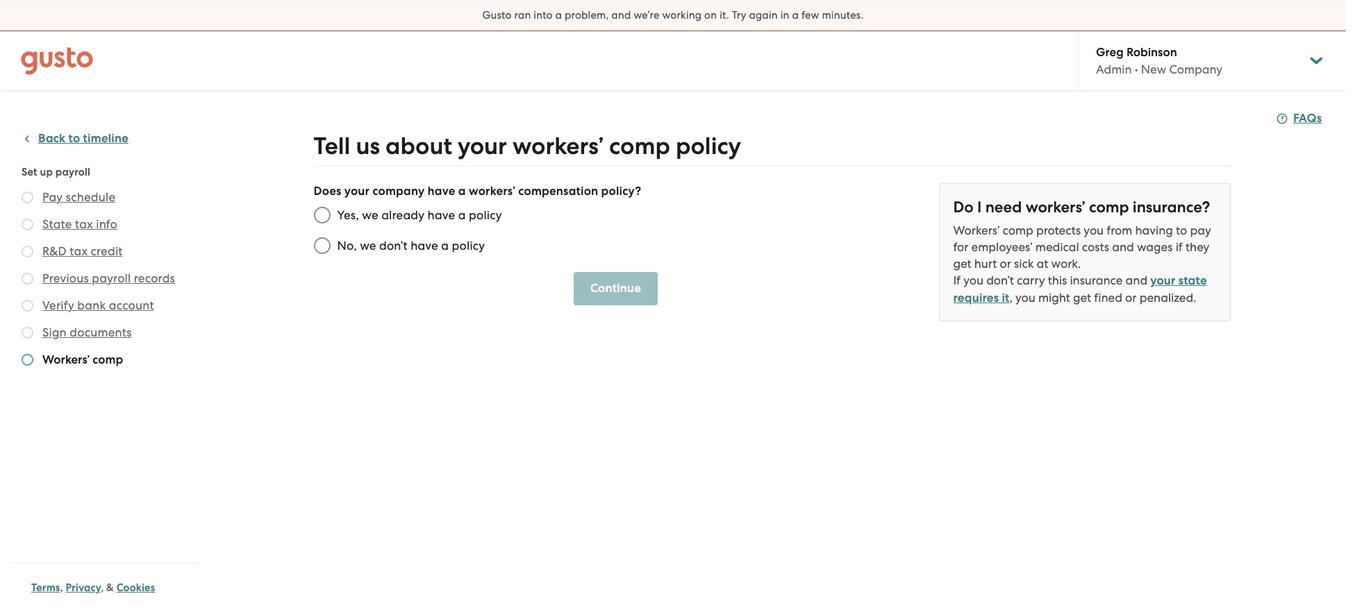Task type: vqa. For each thing, say whether or not it's contained in the screenshot.
of
no



Task type: locate. For each thing, give the bounding box(es) containing it.
payroll down credit
[[92, 272, 131, 286]]

account
[[109, 299, 154, 313]]

verify
[[42, 299, 74, 313]]

don't for carry
[[987, 274, 1014, 288]]

on
[[705, 9, 717, 22]]

have right the already
[[428, 208, 455, 222]]

policy for no, we don't have a policy
[[452, 239, 485, 253]]

1 check image from the top
[[22, 192, 33, 204]]

insurance?
[[1133, 198, 1211, 217]]

1 vertical spatial check image
[[22, 327, 33, 339]]

you right if
[[964, 274, 984, 288]]

does
[[314, 184, 342, 199]]

1 horizontal spatial you
[[1016, 291, 1036, 305]]

your up does your company have a workers' compensation policy?
[[458, 132, 507, 161]]

policy for yes, we already have a policy
[[469, 208, 502, 222]]

have up yes, we already have a policy at the left top of the page
[[428, 184, 456, 199]]

previous payroll records button
[[42, 270, 175, 287]]

your inside your state requires it
[[1151, 274, 1176, 288]]

a down does your company have a workers' compensation policy?
[[458, 208, 466, 222]]

0 vertical spatial or
[[1000, 257, 1012, 271]]

0 vertical spatial get
[[954, 257, 972, 271]]

get inside do i need workers' comp insurance? workers' comp protects you from having to pay for employees' medical costs and wages if they get hurt or sick at work.
[[954, 257, 972, 271]]

1 vertical spatial or
[[1126, 291, 1137, 305]]

1 vertical spatial payroll
[[92, 272, 131, 286]]

greg robinson admin • new company
[[1096, 45, 1223, 76]]

cookies button
[[117, 580, 155, 597]]

0 horizontal spatial don't
[[379, 239, 408, 253]]

have for don't
[[411, 239, 438, 253]]

1 vertical spatial workers'
[[42, 353, 90, 368]]

1 horizontal spatial ,
[[101, 582, 104, 595]]

1 vertical spatial tax
[[70, 245, 88, 258]]

2 horizontal spatial you
[[1084, 224, 1104, 238]]

we for already
[[362, 208, 379, 222]]

or right fined
[[1126, 291, 1137, 305]]

0 horizontal spatial your
[[345, 184, 370, 199]]

0 vertical spatial have
[[428, 184, 456, 199]]

1 vertical spatial your
[[345, 184, 370, 199]]

1 vertical spatial policy
[[469, 208, 502, 222]]

gusto ran into a problem, and we're working on it. try again in a few minutes.
[[483, 9, 864, 22]]

company
[[373, 184, 425, 199]]

work.
[[1052, 257, 1081, 271]]

hurt
[[975, 257, 997, 271]]

comp inside list
[[93, 353, 123, 368]]

0 horizontal spatial payroll
[[55, 166, 90, 179]]

1 check image from the top
[[22, 246, 33, 258]]

2 vertical spatial policy
[[452, 239, 485, 253]]

requires
[[954, 291, 999, 306]]

your up penalized.
[[1151, 274, 1176, 288]]

a for does your company have a workers' compensation policy?
[[458, 184, 466, 199]]

we right the no,
[[360, 239, 376, 253]]

check image for previous
[[22, 273, 33, 285]]

1 vertical spatial have
[[428, 208, 455, 222]]

home image
[[21, 47, 93, 75]]

check image left sign
[[22, 327, 33, 339]]

tax
[[75, 217, 93, 231], [70, 245, 88, 258]]

a for no, we don't have a policy
[[441, 239, 449, 253]]

0 vertical spatial don't
[[379, 239, 408, 253]]

check image
[[22, 192, 33, 204], [22, 219, 33, 231], [22, 273, 33, 285], [22, 300, 33, 312], [22, 354, 33, 366]]

payroll up pay schedule
[[55, 166, 90, 179]]

we for don't
[[360, 239, 376, 253]]

us
[[356, 132, 380, 161]]

and up penalized.
[[1126, 274, 1148, 288]]

1 horizontal spatial get
[[1074, 291, 1092, 305]]

you down carry
[[1016, 291, 1036, 305]]

check image for pay
[[22, 192, 33, 204]]

workers'
[[513, 132, 604, 161], [469, 184, 516, 199], [1026, 198, 1086, 217]]

0 vertical spatial your
[[458, 132, 507, 161]]

0 vertical spatial you
[[1084, 224, 1104, 238]]

if you don't carry this insurance and
[[954, 274, 1148, 288]]

sick
[[1014, 257, 1034, 271]]

0 vertical spatial payroll
[[55, 166, 90, 179]]

0 horizontal spatial to
[[68, 131, 80, 146]]

0 vertical spatial tax
[[75, 217, 93, 231]]

at
[[1037, 257, 1049, 271]]

1 horizontal spatial payroll
[[92, 272, 131, 286]]

your
[[458, 132, 507, 161], [345, 184, 370, 199], [1151, 274, 1176, 288]]

have
[[428, 184, 456, 199], [428, 208, 455, 222], [411, 239, 438, 253]]

or down 'employees''
[[1000, 257, 1012, 271]]

faqs
[[1294, 111, 1322, 126]]

new
[[1142, 63, 1167, 76]]

to
[[68, 131, 80, 146], [1176, 224, 1188, 238]]

tax left info
[[75, 217, 93, 231]]

to right back
[[68, 131, 80, 146]]

comp up from
[[1090, 198, 1130, 217]]

0 vertical spatial to
[[68, 131, 80, 146]]

you up costs
[[1084, 224, 1104, 238]]

don't down the already
[[379, 239, 408, 253]]

we right yes, on the top
[[362, 208, 379, 222]]

check image left 'verify'
[[22, 300, 33, 312]]

0 horizontal spatial workers'
[[42, 353, 90, 368]]

we
[[362, 208, 379, 222], [360, 239, 376, 253]]

state tax info
[[42, 217, 117, 231]]

get down insurance
[[1074, 291, 1092, 305]]

2 horizontal spatial ,
[[1010, 291, 1013, 305]]

workers' up compensation
[[513, 132, 604, 161]]

, left &
[[101, 582, 104, 595]]

check image for sign
[[22, 327, 33, 339]]

workers' up protects
[[1026, 198, 1086, 217]]

info
[[96, 217, 117, 231]]

policy?
[[601, 184, 642, 199]]

you
[[1084, 224, 1104, 238], [964, 274, 984, 288], [1016, 291, 1036, 305]]

to inside button
[[68, 131, 80, 146]]

1 vertical spatial we
[[360, 239, 376, 253]]

tax inside button
[[70, 245, 88, 258]]

0 vertical spatial workers'
[[954, 224, 1000, 238]]

gusto
[[483, 9, 512, 22]]

tax inside button
[[75, 217, 93, 231]]

have down yes, we already have a policy at the left top of the page
[[411, 239, 438, 253]]

verify bank account button
[[42, 297, 154, 314]]

1 vertical spatial don't
[[987, 274, 1014, 288]]

problem,
[[565, 9, 609, 22]]

check image for r&d
[[22, 246, 33, 258]]

2 vertical spatial your
[[1151, 274, 1176, 288]]

check image
[[22, 246, 33, 258], [22, 327, 33, 339]]

0 horizontal spatial you
[[964, 274, 984, 288]]

policy
[[676, 132, 741, 161], [469, 208, 502, 222], [452, 239, 485, 253]]

4 check image from the top
[[22, 300, 33, 312]]

0 vertical spatial we
[[362, 208, 379, 222]]

this
[[1048, 274, 1067, 288]]

0 vertical spatial check image
[[22, 246, 33, 258]]

0 horizontal spatial get
[[954, 257, 972, 271]]

1 horizontal spatial don't
[[987, 274, 1014, 288]]

and down from
[[1113, 240, 1135, 254]]

0 horizontal spatial ,
[[60, 582, 63, 595]]

check image left previous on the top of page
[[22, 273, 33, 285]]

you for , you might get fined or penalized.
[[1016, 291, 1036, 305]]

state
[[1179, 274, 1207, 288]]

a down yes, we already have a policy at the left top of the page
[[441, 239, 449, 253]]

we're
[[634, 9, 660, 22]]

check image left "workers' comp"
[[22, 354, 33, 366]]

your up yes, on the top
[[345, 184, 370, 199]]

records
[[134, 272, 175, 286]]

1 vertical spatial you
[[964, 274, 984, 288]]

, left privacy
[[60, 582, 63, 595]]

workers' up for
[[954, 224, 1000, 238]]

2 vertical spatial have
[[411, 239, 438, 253]]

a up yes, we already have a policy at the left top of the page
[[458, 184, 466, 199]]

, right requires
[[1010, 291, 1013, 305]]

check image for verify
[[22, 300, 33, 312]]

payroll
[[55, 166, 90, 179], [92, 272, 131, 286]]

•
[[1135, 63, 1139, 76]]

1 horizontal spatial to
[[1176, 224, 1188, 238]]

1 vertical spatial to
[[1176, 224, 1188, 238]]

protects
[[1037, 224, 1081, 238]]

tax right r&d
[[70, 245, 88, 258]]

might
[[1039, 291, 1071, 305]]

r&d tax credit button
[[42, 243, 123, 260]]

costs
[[1082, 240, 1110, 254]]

insurance
[[1070, 274, 1123, 288]]

1 vertical spatial and
[[1113, 240, 1135, 254]]

few
[[802, 9, 820, 22]]

privacy
[[66, 582, 101, 595]]

workers' comp list
[[22, 189, 192, 372]]

,
[[1010, 291, 1013, 305], [60, 582, 63, 595], [101, 582, 104, 595]]

don't for have
[[379, 239, 408, 253]]

2 check image from the top
[[22, 327, 33, 339]]

check image left state
[[22, 219, 33, 231]]

state tax info button
[[42, 216, 117, 233]]

3 check image from the top
[[22, 273, 33, 285]]

0 horizontal spatial or
[[1000, 257, 1012, 271]]

yes,
[[337, 208, 359, 222]]

you inside do i need workers' comp insurance? workers' comp protects you from having to pay for employees' medical costs and wages if they get hurt or sick at work.
[[1084, 224, 1104, 238]]

0 vertical spatial and
[[612, 9, 631, 22]]

verify bank account
[[42, 299, 154, 313]]

, you might get fined or penalized.
[[1010, 291, 1197, 305]]

0 vertical spatial policy
[[676, 132, 741, 161]]

workers'
[[954, 224, 1000, 238], [42, 353, 90, 368]]

check image left pay
[[22, 192, 33, 204]]

tell us about your workers' comp policy
[[314, 132, 741, 161]]

payroll inside button
[[92, 272, 131, 286]]

2 horizontal spatial your
[[1151, 274, 1176, 288]]

2 vertical spatial you
[[1016, 291, 1036, 305]]

and
[[612, 9, 631, 22], [1113, 240, 1135, 254], [1126, 274, 1148, 288]]

comp down documents
[[93, 353, 123, 368]]

get down for
[[954, 257, 972, 271]]

check image left r&d
[[22, 246, 33, 258]]

to up if
[[1176, 224, 1188, 238]]

already
[[382, 208, 425, 222]]

no, we don't have a policy
[[337, 239, 485, 253]]

2 check image from the top
[[22, 219, 33, 231]]

workers' down sign
[[42, 353, 90, 368]]

1 horizontal spatial workers'
[[954, 224, 1000, 238]]

admin
[[1096, 63, 1132, 76]]

it
[[1002, 291, 1010, 306]]

if
[[954, 274, 961, 288]]

and left we're
[[612, 9, 631, 22]]

don't up it at the right top of page
[[987, 274, 1014, 288]]

workers' down tell us about your workers' comp policy
[[469, 184, 516, 199]]



Task type: describe. For each thing, give the bounding box(es) containing it.
sign documents button
[[42, 325, 132, 341]]

up
[[40, 166, 53, 179]]

your state requires it
[[954, 274, 1207, 306]]

1 vertical spatial get
[[1074, 291, 1092, 305]]

into
[[534, 9, 553, 22]]

set
[[22, 166, 37, 179]]

pay schedule button
[[42, 189, 116, 206]]

r&d tax credit
[[42, 245, 123, 258]]

1 horizontal spatial or
[[1126, 291, 1137, 305]]

check image for state
[[22, 219, 33, 231]]

need
[[986, 198, 1022, 217]]

fined
[[1095, 291, 1123, 305]]

5 check image from the top
[[22, 354, 33, 366]]

pay schedule
[[42, 190, 116, 204]]

a for yes, we already have a policy
[[458, 208, 466, 222]]

terms
[[31, 582, 60, 595]]

pay
[[42, 190, 63, 204]]

pay
[[1191, 224, 1212, 238]]

to inside do i need workers' comp insurance? workers' comp protects you from having to pay for employees' medical costs and wages if they get hurt or sick at work.
[[1176, 224, 1188, 238]]

workers' inside do i need workers' comp insurance? workers' comp protects you from having to pay for employees' medical costs and wages if they get hurt or sick at work.
[[954, 224, 1000, 238]]

tax for credit
[[70, 245, 88, 258]]

sign documents
[[42, 326, 132, 340]]

timeline
[[83, 131, 129, 146]]

a right in
[[792, 9, 799, 22]]

compensation
[[519, 184, 599, 199]]

Yes, we already have a policy radio
[[307, 200, 337, 231]]

minutes.
[[822, 9, 864, 22]]

a right into on the left
[[556, 9, 562, 22]]

greg
[[1096, 45, 1124, 60]]

No, we don't have a policy radio
[[307, 231, 337, 261]]

comp up policy? at left
[[609, 132, 670, 161]]

employees'
[[972, 240, 1033, 254]]

carry
[[1017, 274, 1045, 288]]

and inside do i need workers' comp insurance? workers' comp protects you from having to pay for employees' medical costs and wages if they get hurt or sick at work.
[[1113, 240, 1135, 254]]

it.
[[720, 9, 729, 22]]

cookies
[[117, 582, 155, 595]]

tell
[[314, 132, 350, 161]]

or inside do i need workers' comp insurance? workers' comp protects you from having to pay for employees' medical costs and wages if they get hurt or sick at work.
[[1000, 257, 1012, 271]]

comp up 'employees''
[[1003, 224, 1034, 238]]

for
[[954, 240, 969, 254]]

have for company
[[428, 184, 456, 199]]

your state requires it link
[[954, 274, 1207, 306]]

previous
[[42, 272, 89, 286]]

no,
[[337, 239, 357, 253]]

company
[[1170, 63, 1223, 76]]

tax for info
[[75, 217, 93, 231]]

bank
[[77, 299, 106, 313]]

i
[[978, 198, 982, 217]]

schedule
[[66, 190, 116, 204]]

set up payroll
[[22, 166, 90, 179]]

try
[[732, 9, 747, 22]]

yes, we already have a policy
[[337, 208, 502, 222]]

&
[[106, 582, 114, 595]]

you for if you don't carry this insurance and
[[964, 274, 984, 288]]

they
[[1186, 240, 1210, 254]]

penalized.
[[1140, 291, 1197, 305]]

2 vertical spatial and
[[1126, 274, 1148, 288]]

do i need workers' comp insurance? workers' comp protects you from having to pay for employees' medical costs and wages if they get hurt or sick at work.
[[954, 198, 1212, 271]]

back
[[38, 131, 66, 146]]

workers' inside list
[[42, 353, 90, 368]]

in
[[781, 9, 790, 22]]

medical
[[1036, 240, 1080, 254]]

documents
[[70, 326, 132, 340]]

back to timeline
[[38, 131, 129, 146]]

working
[[662, 9, 702, 22]]

robinson
[[1127, 45, 1178, 60]]

ran
[[515, 9, 531, 22]]

sign
[[42, 326, 67, 340]]

do
[[954, 198, 974, 217]]

from
[[1107, 224, 1133, 238]]

if
[[1176, 240, 1183, 254]]

back to timeline button
[[22, 131, 129, 147]]

again
[[749, 9, 778, 22]]

state
[[42, 217, 72, 231]]

credit
[[91, 245, 123, 258]]

terms link
[[31, 582, 60, 595]]

privacy link
[[66, 582, 101, 595]]

faqs button
[[1277, 110, 1322, 127]]

does your company have a workers' compensation policy?
[[314, 184, 642, 199]]

1 horizontal spatial your
[[458, 132, 507, 161]]

workers' inside do i need workers' comp insurance? workers' comp protects you from having to pay for employees' medical costs and wages if they get hurt or sick at work.
[[1026, 198, 1086, 217]]

terms , privacy , & cookies
[[31, 582, 155, 595]]

r&d
[[42, 245, 67, 258]]

have for already
[[428, 208, 455, 222]]

wages
[[1137, 240, 1173, 254]]

previous payroll records
[[42, 272, 175, 286]]



